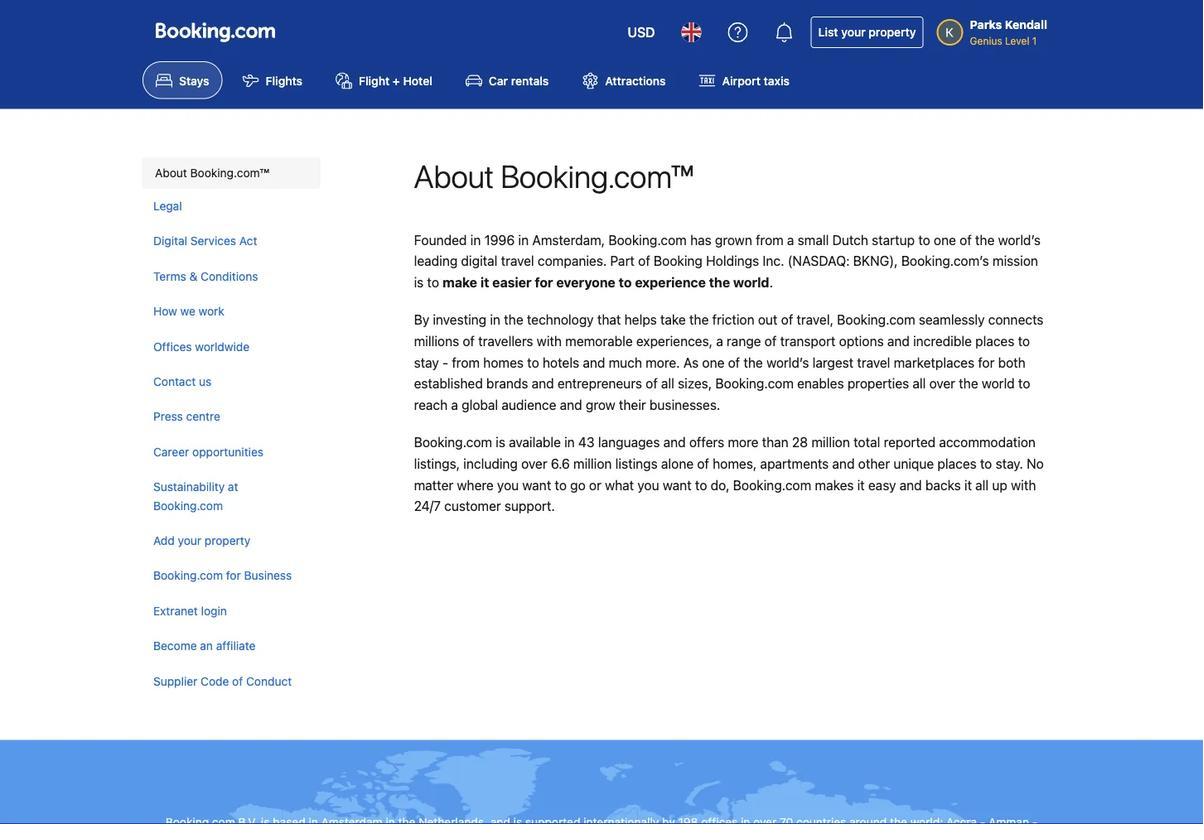 Task type: vqa. For each thing, say whether or not it's contained in the screenshot.
rightmost From
yes



Task type: locate. For each thing, give the bounding box(es) containing it.
0 horizontal spatial world
[[733, 274, 770, 290]]

world
[[733, 274, 770, 290], [982, 376, 1015, 392]]

in inside booking.com is available in 43 languages and offers more than 28 million total reported accommodation listings, including over 6.6 million listings alone of homes, apartments and other unique places to stay. no matter where you want to go or what you want to do, booking.com makes it easy and backs it all up with 24/7 customer support.
[[564, 435, 575, 451]]

0 horizontal spatial want
[[522, 477, 551, 493]]

about booking.com™ up legal link on the left top of page
[[155, 166, 269, 179]]

1 vertical spatial over
[[521, 456, 548, 472]]

and up audience
[[532, 376, 554, 392]]

(nasdaq:
[[788, 253, 850, 269]]

1 want from the left
[[522, 477, 551, 493]]

easy
[[869, 477, 896, 493]]

0 horizontal spatial one
[[702, 355, 725, 370]]

is down leading
[[414, 274, 424, 290]]

your right list
[[841, 25, 866, 39]]

one inside by investing in the technology that helps take the friction out of travel, booking.com seamlessly connects millions of travellers with memorable experiences, a range of transport options and incredible places to stay - from homes to hotels and much more. as one of the world's largest travel marketplaces for both established brands and entrepreneurs of all sizes, booking.com enables properties all over the world to reach a global audience and grow their businesses.
[[702, 355, 725, 370]]

over down available
[[521, 456, 548, 472]]

property up booking.com for business
[[205, 534, 251, 548]]

with down technology
[[537, 333, 562, 349]]

1 horizontal spatial want
[[663, 477, 692, 493]]

to left go
[[555, 477, 567, 493]]

world's up mission
[[998, 232, 1041, 248]]

1 horizontal spatial booking.com™
[[501, 157, 694, 194]]

helps
[[625, 312, 657, 328]]

how
[[153, 304, 177, 318]]

property inside the add your property link
[[205, 534, 251, 548]]

travel up 'easier'
[[501, 253, 534, 269]]

in left 43
[[564, 435, 575, 451]]

1 vertical spatial with
[[1011, 477, 1036, 493]]

from right -
[[452, 355, 480, 370]]

listings
[[616, 456, 658, 472]]

over
[[930, 376, 956, 392], [521, 456, 548, 472]]

0 vertical spatial world's
[[998, 232, 1041, 248]]

0 vertical spatial with
[[537, 333, 562, 349]]

opportunities
[[192, 445, 264, 459]]

booking.com™ up amsterdam,
[[501, 157, 694, 194]]

1 horizontal spatial travel
[[857, 355, 891, 370]]

booking.com up extranet login
[[153, 569, 223, 583]]

the up travellers
[[504, 312, 524, 328]]

options
[[839, 333, 884, 349]]

become
[[153, 639, 197, 653]]

1 horizontal spatial one
[[934, 232, 956, 248]]

0 horizontal spatial over
[[521, 456, 548, 472]]

more.
[[646, 355, 680, 370]]

world inside by investing in the technology that helps take the friction out of travel, booking.com seamlessly connects millions of travellers with memorable experiences, a range of transport options and incredible places to stay - from homes to hotels and much more. as one of the world's largest travel marketplaces for both established brands and entrepreneurs of all sizes, booking.com enables properties all over the world to reach a global audience and grow their businesses.
[[982, 376, 1015, 392]]

0 horizontal spatial with
[[537, 333, 562, 349]]

places
[[976, 333, 1015, 349], [938, 456, 977, 472]]

centre
[[186, 410, 220, 424]]

world's
[[998, 232, 1041, 248], [767, 355, 809, 370]]

one right as
[[702, 355, 725, 370]]

0 horizontal spatial all
[[661, 376, 675, 392]]

press centre
[[153, 410, 220, 424]]

all inside booking.com is available in 43 languages and offers more than 28 million total reported accommodation listings, including over 6.6 million listings alone of homes, apartments and other unique places to stay. no matter where you want to go or what you want to do, booking.com makes it easy and backs it all up with 24/7 customer support.
[[976, 477, 989, 493]]

places up backs
[[938, 456, 977, 472]]

has
[[690, 232, 712, 248]]

transport
[[780, 333, 836, 349]]

1 vertical spatial world's
[[767, 355, 809, 370]]

for right 'easier'
[[535, 274, 553, 290]]

million right 28
[[812, 435, 850, 451]]

list your property
[[819, 25, 916, 39]]

of right out
[[781, 312, 793, 328]]

where
[[457, 477, 494, 493]]

kendall
[[1005, 18, 1048, 31]]

booking.com™ up legal link on the left top of page
[[190, 166, 269, 179]]

flight + hotel
[[359, 74, 433, 87]]

1 horizontal spatial for
[[535, 274, 553, 290]]

1 vertical spatial one
[[702, 355, 725, 370]]

legal link
[[142, 189, 317, 224]]

0 horizontal spatial you
[[497, 477, 519, 493]]

for
[[535, 274, 553, 290], [978, 355, 995, 370], [226, 569, 241, 583]]

want
[[522, 477, 551, 493], [663, 477, 692, 493]]

1
[[1033, 35, 1037, 46]]

2 horizontal spatial for
[[978, 355, 995, 370]]

flight + hotel link
[[322, 61, 446, 99]]

an
[[200, 639, 213, 653]]

car rentals
[[489, 74, 549, 87]]

from
[[756, 232, 784, 248], [452, 355, 480, 370]]

what
[[605, 477, 634, 493]]

of up booking.com's
[[960, 232, 972, 248]]

your
[[841, 25, 866, 39], [178, 534, 201, 548]]

1 vertical spatial from
[[452, 355, 480, 370]]

0 vertical spatial travel
[[501, 253, 534, 269]]

out
[[758, 312, 778, 328]]

code
[[201, 674, 229, 688]]

to up booking.com's
[[919, 232, 931, 248]]

homes
[[483, 355, 524, 370]]

1 horizontal spatial over
[[930, 376, 956, 392]]

1 horizontal spatial world's
[[998, 232, 1041, 248]]

you down including on the left bottom
[[497, 477, 519, 493]]

terms
[[153, 269, 186, 283]]

0 horizontal spatial property
[[205, 534, 251, 548]]

from inside founded in 1996 in amsterdam, booking.com has grown from a small dutch startup to one of the world's leading digital travel companies. part of booking holdings inc. (nasdaq: bkng), booking.com's mission is to
[[756, 232, 784, 248]]

0 vertical spatial over
[[930, 376, 956, 392]]

0 horizontal spatial travel
[[501, 253, 534, 269]]

1 horizontal spatial about
[[414, 157, 494, 194]]

founded in 1996 in amsterdam, booking.com has grown from a small dutch startup to one of the world's leading digital travel companies. part of booking holdings inc. (nasdaq: bkng), booking.com's mission is to
[[414, 232, 1041, 290]]

the down marketplaces
[[959, 376, 979, 392]]

world down holdings
[[733, 274, 770, 290]]

property right list
[[869, 25, 916, 39]]

navigation
[[142, 157, 321, 699]]

0 vertical spatial world
[[733, 274, 770, 290]]

of down the investing
[[463, 333, 475, 349]]

0 vertical spatial is
[[414, 274, 424, 290]]

in
[[470, 232, 481, 248], [518, 232, 529, 248], [490, 312, 501, 328], [564, 435, 575, 451]]

booking.com down the sustainability
[[153, 499, 223, 512]]

booking.com up the part
[[609, 232, 687, 248]]

apartments
[[760, 456, 829, 472]]

0 vertical spatial from
[[756, 232, 784, 248]]

0 horizontal spatial world's
[[767, 355, 809, 370]]

1 vertical spatial is
[[496, 435, 506, 451]]

1 horizontal spatial it
[[857, 477, 865, 493]]

enables
[[797, 376, 844, 392]]

booking.com down apartments
[[733, 477, 812, 493]]

about booking.com™ up amsterdam,
[[414, 157, 694, 194]]

go
[[570, 477, 586, 493]]

of down offers
[[697, 456, 709, 472]]

a left range at the top of the page
[[716, 333, 723, 349]]

1 vertical spatial travel
[[857, 355, 891, 370]]

1 horizontal spatial is
[[496, 435, 506, 451]]

digital
[[461, 253, 498, 269]]

of down more.
[[646, 376, 658, 392]]

it left easy
[[857, 477, 865, 493]]

you down listings
[[638, 477, 659, 493]]

digital
[[153, 234, 187, 248]]

all down more.
[[661, 376, 675, 392]]

all down marketplaces
[[913, 376, 926, 392]]

audience
[[502, 397, 556, 413]]

2 horizontal spatial all
[[976, 477, 989, 493]]

1 horizontal spatial property
[[869, 25, 916, 39]]

1 vertical spatial million
[[574, 456, 612, 472]]

places inside by investing in the technology that helps take the friction out of travel, booking.com seamlessly connects millions of travellers with memorable experiences, a range of transport options and incredible places to stay - from homes to hotels and much more. as one of the world's largest travel marketplaces for both established brands and entrepreneurs of all sizes, booking.com enables properties all over the world to reach a global audience and grow their businesses.
[[976, 333, 1015, 349]]

0 horizontal spatial for
[[226, 569, 241, 583]]

for left the both
[[978, 355, 995, 370]]

much
[[609, 355, 642, 370]]

about
[[414, 157, 494, 194], [155, 166, 187, 179]]

it down digital
[[481, 274, 489, 290]]

travel inside founded in 1996 in amsterdam, booking.com has grown from a small dutch startup to one of the world's leading digital travel companies. part of booking holdings inc. (nasdaq: bkng), booking.com's mission is to
[[501, 253, 534, 269]]

million up or
[[574, 456, 612, 472]]

available
[[509, 435, 561, 451]]

services
[[190, 234, 236, 248]]

usd button
[[618, 12, 665, 52]]

0 vertical spatial one
[[934, 232, 956, 248]]

over down marketplaces
[[930, 376, 956, 392]]

world's down transport
[[767, 355, 809, 370]]

friction
[[712, 312, 755, 328]]

24/7
[[414, 498, 441, 514]]

1 horizontal spatial with
[[1011, 477, 1036, 493]]

make it easier for everyone to experience the world .
[[443, 274, 773, 290]]

grow
[[586, 397, 616, 413]]

property inside the list your property link
[[869, 25, 916, 39]]

0 horizontal spatial from
[[452, 355, 480, 370]]

the up mission
[[975, 232, 995, 248]]

of inside booking.com is available in 43 languages and offers more than 28 million total reported accommodation listings, including over 6.6 million listings alone of homes, apartments and other unique places to stay. no matter where you want to go or what you want to do, booking.com makes it easy and backs it all up with 24/7 customer support.
[[697, 456, 709, 472]]

supplier code of conduct link
[[142, 664, 317, 699]]

your inside navigation
[[178, 534, 201, 548]]

in right 1996
[[518, 232, 529, 248]]

us
[[199, 375, 212, 388]]

largest
[[813, 355, 854, 370]]

1 vertical spatial places
[[938, 456, 977, 472]]

1 horizontal spatial a
[[716, 333, 723, 349]]

a left "small"
[[787, 232, 794, 248]]

more
[[728, 435, 759, 451]]

customer
[[444, 498, 501, 514]]

other
[[858, 456, 890, 472]]

0 vertical spatial a
[[787, 232, 794, 248]]

parks
[[970, 18, 1002, 31]]

want up support.
[[522, 477, 551, 493]]

connects
[[989, 312, 1044, 328]]

and up makes
[[833, 456, 855, 472]]

1 horizontal spatial million
[[812, 435, 850, 451]]

companies.
[[538, 253, 607, 269]]

booking.com inside sustainability at booking.com
[[153, 499, 223, 512]]

is inside founded in 1996 in amsterdam, booking.com has grown from a small dutch startup to one of the world's leading digital travel companies. part of booking holdings inc. (nasdaq: bkng), booking.com's mission is to
[[414, 274, 424, 290]]

to left do,
[[695, 477, 707, 493]]

from up inc.
[[756, 232, 784, 248]]

in up travellers
[[490, 312, 501, 328]]

how we work link
[[142, 294, 317, 329]]

travel inside by investing in the technology that helps take the friction out of travel, booking.com seamlessly connects millions of travellers with memorable experiences, a range of transport options and incredible places to stay - from homes to hotels and much more. as one of the world's largest travel marketplaces for both established brands and entrepreneurs of all sizes, booking.com enables properties all over the world to reach a global audience and grow their businesses.
[[857, 355, 891, 370]]

world down the both
[[982, 376, 1015, 392]]

0 horizontal spatial your
[[178, 534, 201, 548]]

digital services act
[[153, 234, 257, 248]]

0 horizontal spatial booking.com™
[[190, 166, 269, 179]]

total
[[854, 435, 880, 451]]

one up booking.com's
[[934, 232, 956, 248]]

about up legal
[[155, 166, 187, 179]]

all left up
[[976, 477, 989, 493]]

contact
[[153, 375, 196, 388]]

0 horizontal spatial about
[[155, 166, 187, 179]]

2 horizontal spatial a
[[787, 232, 794, 248]]

places up the both
[[976, 333, 1015, 349]]

0 vertical spatial places
[[976, 333, 1015, 349]]

offices worldwide link
[[142, 329, 317, 364]]

0 vertical spatial property
[[869, 25, 916, 39]]

your right add
[[178, 534, 201, 548]]

flight
[[359, 74, 390, 87]]

to down connects
[[1018, 333, 1030, 349]]

of down out
[[765, 333, 777, 349]]

1996
[[484, 232, 515, 248]]

booking.com for business
[[153, 569, 292, 583]]

memorable
[[565, 333, 633, 349]]

is
[[414, 274, 424, 290], [496, 435, 506, 451]]

1 vertical spatial a
[[716, 333, 723, 349]]

0 horizontal spatial is
[[414, 274, 424, 290]]

booking.com online hotel reservations image
[[156, 22, 275, 42]]

want down alone
[[663, 477, 692, 493]]

1 horizontal spatial your
[[841, 25, 866, 39]]

1 vertical spatial property
[[205, 534, 251, 548]]

0 horizontal spatial about booking.com™
[[155, 166, 269, 179]]

to down the both
[[1019, 376, 1031, 392]]

1 horizontal spatial from
[[756, 232, 784, 248]]

0 horizontal spatial million
[[574, 456, 612, 472]]

booking.com™ inside navigation
[[190, 166, 269, 179]]

the down range at the top of the page
[[744, 355, 763, 370]]

it right backs
[[965, 477, 972, 493]]

about up founded
[[414, 157, 494, 194]]

0 vertical spatial your
[[841, 25, 866, 39]]

and left the grow
[[560, 397, 582, 413]]

of right code
[[232, 674, 243, 688]]

usd
[[628, 24, 655, 40]]

0 horizontal spatial a
[[451, 397, 458, 413]]

1 horizontal spatial world
[[982, 376, 1015, 392]]

travel up properties
[[857, 355, 891, 370]]

for left business
[[226, 569, 241, 583]]

add
[[153, 534, 175, 548]]

to down leading
[[427, 274, 439, 290]]

and down the memorable
[[583, 355, 605, 370]]

a down established
[[451, 397, 458, 413]]

0 vertical spatial million
[[812, 435, 850, 451]]

1 vertical spatial your
[[178, 534, 201, 548]]

of down range at the top of the page
[[728, 355, 740, 370]]

1 vertical spatial for
[[978, 355, 995, 370]]

1 horizontal spatial all
[[913, 376, 926, 392]]

range
[[727, 333, 761, 349]]

1 horizontal spatial you
[[638, 477, 659, 493]]

dutch
[[833, 232, 869, 248]]

or
[[589, 477, 602, 493]]

places inside booking.com is available in 43 languages and offers more than 28 million total reported accommodation listings, including over 6.6 million listings alone of homes, apartments and other unique places to stay. no matter where you want to go or what you want to do, booking.com makes it easy and backs it all up with 24/7 customer support.
[[938, 456, 977, 472]]

worldwide
[[195, 340, 250, 353]]

part
[[610, 253, 635, 269]]

1 vertical spatial world
[[982, 376, 1015, 392]]

is up including on the left bottom
[[496, 435, 506, 451]]

with right up
[[1011, 477, 1036, 493]]

for inside by investing in the technology that helps take the friction out of travel, booking.com seamlessly connects millions of travellers with memorable experiences, a range of transport options and incredible places to stay - from homes to hotels and much more. as one of the world's largest travel marketplaces for both established brands and entrepreneurs of all sizes, booking.com enables properties all over the world to reach a global audience and grow their businesses.
[[978, 355, 995, 370]]

2 vertical spatial a
[[451, 397, 458, 413]]



Task type: describe. For each thing, give the bounding box(es) containing it.
genius
[[970, 35, 1003, 46]]

navigation containing about booking.com™
[[142, 157, 321, 699]]

2 want from the left
[[663, 477, 692, 493]]

one inside founded in 1996 in amsterdam, booking.com has grown from a small dutch startup to one of the world's leading digital travel companies. part of booking holdings inc. (nasdaq: bkng), booking.com's mission is to
[[934, 232, 956, 248]]

work
[[199, 304, 224, 318]]

of inside 'supplier code of conduct' link
[[232, 674, 243, 688]]

to left hotels
[[527, 355, 539, 370]]

become an affiliate link
[[142, 629, 317, 664]]

is inside booking.com is available in 43 languages and offers more than 28 million total reported accommodation listings, including over 6.6 million listings alone of homes, apartments and other unique places to stay. no matter where you want to go or what you want to do, booking.com makes it easy and backs it all up with 24/7 customer support.
[[496, 435, 506, 451]]

experience
[[635, 274, 706, 290]]

the right take
[[690, 312, 709, 328]]

startup
[[872, 232, 915, 248]]

1 you from the left
[[497, 477, 519, 493]]

sustainability at booking.com link
[[142, 470, 317, 524]]

of right the part
[[638, 253, 650, 269]]

the inside founded in 1996 in amsterdam, booking.com has grown from a small dutch startup to one of the world's leading digital travel companies. part of booking holdings inc. (nasdaq: bkng), booking.com's mission is to
[[975, 232, 995, 248]]

from inside by investing in the technology that helps take the friction out of travel, booking.com seamlessly connects millions of travellers with memorable experiences, a range of transport options and incredible places to stay - from homes to hotels and much more. as one of the world's largest travel marketplaces for both established brands and entrepreneurs of all sizes, booking.com enables properties all over the world to reach a global audience and grow their businesses.
[[452, 355, 480, 370]]

do,
[[711, 477, 730, 493]]

car rentals link
[[452, 61, 562, 99]]

career
[[153, 445, 189, 459]]

flights link
[[229, 61, 316, 99]]

a inside founded in 1996 in amsterdam, booking.com has grown from a small dutch startup to one of the world's leading digital travel companies. part of booking holdings inc. (nasdaq: bkng), booking.com's mission is to
[[787, 232, 794, 248]]

mission
[[993, 253, 1038, 269]]

28
[[792, 435, 808, 451]]

sizes,
[[678, 376, 712, 392]]

add your property link
[[142, 524, 317, 559]]

+
[[393, 74, 400, 87]]

booking.com up listings,
[[414, 435, 492, 451]]

booking.com's
[[902, 253, 989, 269]]

over inside booking.com is available in 43 languages and offers more than 28 million total reported accommodation listings, including over 6.6 million listings alone of homes, apartments and other unique places to stay. no matter where you want to go or what you want to do, booking.com makes it easy and backs it all up with 24/7 customer support.
[[521, 456, 548, 472]]

car
[[489, 74, 508, 87]]

and up alone
[[664, 435, 686, 451]]

career opportunities link
[[142, 435, 317, 470]]

property for add your property
[[205, 534, 251, 548]]

your for list
[[841, 25, 866, 39]]

business
[[244, 569, 292, 583]]

including
[[464, 456, 518, 472]]

to down the accommodation
[[980, 456, 992, 472]]

everyone
[[556, 274, 616, 290]]

become an affiliate
[[153, 639, 256, 653]]

offices
[[153, 340, 192, 353]]

conduct
[[246, 674, 292, 688]]

bkng),
[[853, 253, 898, 269]]

1 horizontal spatial about booking.com™
[[414, 157, 694, 194]]

marketplaces
[[894, 355, 975, 370]]

sustainability
[[153, 480, 225, 494]]

no
[[1027, 456, 1044, 472]]

inc.
[[763, 253, 784, 269]]

your for add
[[178, 534, 201, 548]]

in inside by investing in the technology that helps take the friction out of travel, booking.com seamlessly connects millions of travellers with memorable experiences, a range of transport options and incredible places to stay - from homes to hotels and much more. as one of the world's largest travel marketplaces for both established brands and entrepreneurs of all sizes, booking.com enables properties all over the world to reach a global audience and grow their businesses.
[[490, 312, 501, 328]]

over inside by investing in the technology that helps take the friction out of travel, booking.com seamlessly connects millions of travellers with memorable experiences, a range of transport options and incredible places to stay - from homes to hotels and much more. as one of the world's largest travel marketplaces for both established brands and entrepreneurs of all sizes, booking.com enables properties all over the world to reach a global audience and grow their businesses.
[[930, 376, 956, 392]]

legal
[[153, 199, 182, 213]]

booking
[[654, 253, 703, 269]]

both
[[998, 355, 1026, 370]]

booking.com down range at the top of the page
[[716, 376, 794, 392]]

the down holdings
[[709, 274, 730, 290]]

technology
[[527, 312, 594, 328]]

with inside by investing in the technology that helps take the friction out of travel, booking.com seamlessly connects millions of travellers with memorable experiences, a range of transport options and incredible places to stay - from homes to hotels and much more. as one of the world's largest travel marketplaces for both established brands and entrepreneurs of all sizes, booking.com enables properties all over the world to reach a global audience and grow their businesses.
[[537, 333, 562, 349]]

contact us link
[[142, 364, 317, 400]]

booking.com inside founded in 1996 in amsterdam, booking.com has grown from a small dutch startup to one of the world's leading digital travel companies. part of booking holdings inc. (nasdaq: bkng), booking.com's mission is to
[[609, 232, 687, 248]]

world's inside founded in 1996 in amsterdam, booking.com has grown from a small dutch startup to one of the world's leading digital travel companies. part of booking holdings inc. (nasdaq: bkng), booking.com's mission is to
[[998, 232, 1041, 248]]

0 horizontal spatial it
[[481, 274, 489, 290]]

support.
[[505, 498, 555, 514]]

by
[[414, 312, 429, 328]]

attractions
[[605, 74, 666, 87]]

established
[[414, 376, 483, 392]]

list your property link
[[811, 17, 924, 48]]

alone
[[661, 456, 694, 472]]

with inside booking.com is available in 43 languages and offers more than 28 million total reported accommodation listings, including over 6.6 million listings alone of homes, apartments and other unique places to stay. no matter where you want to go or what you want to do, booking.com makes it easy and backs it all up with 24/7 customer support.
[[1011, 477, 1036, 493]]

about inside navigation
[[155, 166, 187, 179]]

travellers
[[478, 333, 533, 349]]

add your property
[[153, 534, 251, 548]]

incredible
[[913, 333, 972, 349]]

world's inside by investing in the technology that helps take the friction out of travel, booking.com seamlessly connects millions of travellers with memorable experiences, a range of transport options and incredible places to stay - from homes to hotels and much more. as one of the world's largest travel marketplaces for both established brands and entrepreneurs of all sizes, booking.com enables properties all over the world to reach a global audience and grow their businesses.
[[767, 355, 809, 370]]

reach
[[414, 397, 448, 413]]

investing
[[433, 312, 487, 328]]

about booking.com™ inside navigation
[[155, 166, 269, 179]]

-
[[442, 355, 448, 370]]

listings,
[[414, 456, 460, 472]]

matter
[[414, 477, 454, 493]]

about booking.com™ link
[[142, 157, 321, 189]]

digital services act link
[[142, 224, 317, 259]]

and right options
[[887, 333, 910, 349]]

brands
[[487, 376, 528, 392]]

travel,
[[797, 312, 834, 328]]

2 you from the left
[[638, 477, 659, 493]]

supplier
[[153, 674, 198, 688]]

0 vertical spatial for
[[535, 274, 553, 290]]

hotel
[[403, 74, 433, 87]]

in up digital
[[470, 232, 481, 248]]

stays
[[179, 74, 209, 87]]

act
[[239, 234, 257, 248]]

contact us
[[153, 375, 212, 388]]

millions
[[414, 333, 459, 349]]

up
[[992, 477, 1008, 493]]

hotels
[[543, 355, 579, 370]]

booking.com inside booking.com for business link
[[153, 569, 223, 583]]

flights
[[266, 74, 303, 87]]

2 horizontal spatial it
[[965, 477, 972, 493]]

stay
[[414, 355, 439, 370]]

properties
[[848, 376, 909, 392]]

make
[[443, 274, 477, 290]]

languages
[[598, 435, 660, 451]]

accommodation
[[939, 435, 1036, 451]]

booking.com up options
[[837, 312, 916, 328]]

login
[[201, 604, 227, 618]]

at
[[228, 480, 238, 494]]

2 vertical spatial for
[[226, 569, 241, 583]]

extranet
[[153, 604, 198, 618]]

level
[[1005, 35, 1030, 46]]

to down the part
[[619, 274, 632, 290]]

and down 'unique' in the bottom right of the page
[[900, 477, 922, 493]]

easier
[[493, 274, 532, 290]]

property for list your property
[[869, 25, 916, 39]]

booking.com for business link
[[142, 559, 317, 594]]

offers
[[689, 435, 724, 451]]

grown
[[715, 232, 752, 248]]



